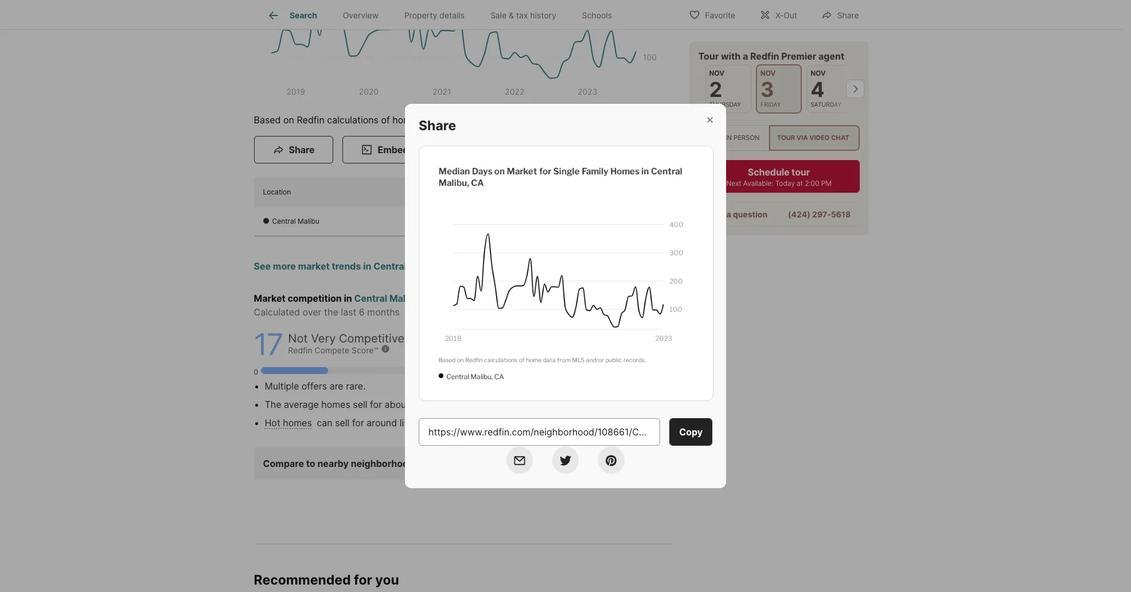 Task type: describe. For each thing, give the bounding box(es) containing it.
rare.
[[346, 380, 366, 392]]

for for around
[[352, 417, 364, 429]]

central malibu link
[[354, 293, 420, 304]]

market competition in central malibu calculated over the last 6 months
[[254, 293, 420, 318]]

1 horizontal spatial go
[[516, 399, 527, 410]]

you
[[376, 572, 399, 588]]

not
[[288, 331, 308, 345]]

(424) 297-5618 link
[[789, 210, 851, 219]]

details
[[440, 10, 465, 20]]

malibu inside market competition in central malibu calculated over the last 6 months
[[390, 293, 420, 304]]

of
[[381, 114, 390, 126]]

premier
[[782, 51, 817, 62]]

tour for tour via video chat
[[778, 134, 796, 142]]

calculated
[[254, 306, 300, 318]]

1 vertical spatial and
[[439, 417, 455, 429]]

overview
[[343, 10, 379, 20]]

see more market trends in central malibu link
[[254, 259, 439, 291]]

multiple offers are rare.
[[265, 380, 366, 392]]

embed button
[[343, 136, 428, 163]]

1 vertical spatial redfin
[[297, 114, 325, 126]]

location
[[263, 188, 291, 196]]

nov 2 thursday
[[710, 69, 742, 108]]

the
[[324, 306, 339, 318]]

™
[[374, 346, 379, 355]]

multiple
[[265, 380, 299, 392]]

0 vertical spatial share button
[[812, 3, 869, 26]]

17
[[254, 326, 283, 363]]

calculations
[[327, 114, 379, 126]]

63
[[610, 399, 622, 410]]

33
[[553, 417, 565, 429]]

sell for can
[[335, 417, 350, 429]]

more
[[273, 260, 296, 272]]

graph of the median days a home is on the market in central malibu image
[[419, 146, 714, 401]]

chat
[[832, 134, 850, 142]]

pm
[[822, 179, 832, 188]]

0 horizontal spatial go
[[458, 417, 469, 429]]

search
[[290, 10, 317, 20]]

the average homes sell for about 5% below list price and go pending in around 63 days.
[[265, 399, 649, 410]]

via
[[797, 134, 809, 142]]

market
[[254, 293, 286, 304]]

today
[[776, 179, 795, 188]]

the
[[265, 399, 282, 410]]

tab list containing search
[[254, 0, 635, 29]]

in right the trends
[[363, 260, 372, 272]]

malibu inside see more market trends in central malibu link
[[409, 260, 439, 272]]

overview tab
[[330, 2, 392, 29]]

1 horizontal spatial days.
[[624, 399, 649, 410]]

central inside market competition in central malibu calculated over the last 6 months
[[354, 293, 388, 304]]

1 vertical spatial price
[[415, 417, 437, 429]]

sale
[[491, 10, 507, 20]]

see more market trends in central malibu
[[254, 260, 439, 272]]

2
[[710, 77, 723, 102]]

0 horizontal spatial homes
[[283, 417, 312, 429]]

hot homes link
[[265, 417, 312, 429]]

records.
[[546, 114, 581, 126]]

schedule tour next available: today at 2:00 pm
[[727, 167, 832, 188]]

nov for 4
[[811, 69, 826, 77]]

ask a question
[[710, 210, 768, 219]]

0 vertical spatial homes
[[322, 399, 351, 410]]

0
[[254, 368, 258, 376]]

x-out button
[[750, 3, 808, 26]]

share element
[[419, 104, 470, 134]]

with
[[721, 51, 741, 62]]

nov 3 friday
[[761, 69, 782, 108]]

data
[[455, 182, 471, 191]]

over
[[303, 306, 322, 318]]

schools tab
[[570, 2, 625, 29]]

ask
[[710, 210, 725, 219]]

share dialog
[[405, 104, 727, 488]]

question
[[733, 210, 768, 219]]

months
[[368, 306, 400, 318]]

2 vertical spatial redfin
[[288, 346, 313, 355]]

favorite
[[706, 10, 736, 20]]

nov for 2
[[710, 69, 725, 77]]

copy
[[680, 426, 703, 438]]

data
[[420, 114, 439, 126]]

trends
[[332, 260, 361, 272]]

friday
[[761, 101, 782, 108]]

competition
[[288, 293, 342, 304]]

see
[[254, 260, 271, 272]]

out
[[784, 10, 798, 20]]

based
[[254, 114, 281, 126]]

2 vertical spatial for
[[354, 572, 373, 588]]

0 horizontal spatial a
[[727, 210, 732, 219]]

score
[[352, 346, 374, 355]]

4
[[811, 77, 825, 102]]

+34
[[555, 217, 568, 225]]

thursday
[[710, 101, 742, 108]]

0 vertical spatial malibu
[[298, 217, 320, 225]]

2:00
[[805, 179, 820, 188]]

central malibu
[[272, 217, 320, 225]]



Task type: locate. For each thing, give the bounding box(es) containing it.
from
[[442, 114, 462, 126]]

3
[[761, 77, 775, 102]]

agent
[[819, 51, 845, 62]]

none text field inside share dialog
[[429, 425, 651, 439]]

malibu up market
[[298, 217, 320, 225]]

central up the 6
[[354, 293, 388, 304]]

tax
[[517, 10, 528, 20]]

very
[[311, 331, 336, 345]]

0 horizontal spatial sell
[[335, 417, 350, 429]]

offers
[[302, 380, 327, 392]]

sell for homes
[[353, 399, 368, 410]]

not very competitive
[[288, 331, 405, 345]]

0 vertical spatial central
[[272, 217, 296, 225]]

x-out
[[776, 10, 798, 20]]

0 vertical spatial sell
[[353, 399, 368, 410]]

share down on
[[289, 144, 315, 155]]

1 vertical spatial share button
[[254, 136, 334, 163]]

malibu up central malibu "link"
[[409, 260, 439, 272]]

nov down agent
[[811, 69, 826, 77]]

1 horizontal spatial a
[[743, 51, 749, 62]]

(424)
[[789, 210, 811, 219]]

at
[[797, 179, 804, 188]]

0 vertical spatial a
[[743, 51, 749, 62]]

tour left with
[[699, 51, 719, 62]]

5%
[[412, 399, 426, 410]]

6
[[359, 306, 365, 318]]

around down about
[[367, 417, 397, 429]]

property details tab
[[392, 2, 478, 29]]

days.
[[624, 399, 649, 410], [567, 417, 591, 429]]

about
[[385, 399, 410, 410]]

None text field
[[429, 425, 651, 439]]

nov 4 saturday
[[811, 69, 842, 108]]

297-
[[813, 210, 832, 219]]

1 vertical spatial a
[[727, 210, 732, 219]]

0 vertical spatial days.
[[624, 399, 649, 410]]

redfin
[[751, 51, 780, 62], [297, 114, 325, 126], [288, 346, 313, 355]]

price down 5%
[[415, 417, 437, 429]]

nov for 3
[[761, 69, 776, 77]]

tab list
[[254, 0, 635, 29]]

a right ask
[[727, 210, 732, 219]]

central inside see more market trends in central malibu link
[[374, 260, 407, 272]]

1 horizontal spatial nov
[[761, 69, 776, 77]]

1 horizontal spatial homes
[[322, 399, 351, 410]]

based on redfin calculations of home data from mls and/or public records.
[[254, 114, 581, 126]]

are
[[330, 380, 344, 392]]

price
[[473, 399, 494, 410], [415, 417, 437, 429]]

0 horizontal spatial share button
[[254, 136, 334, 163]]

share
[[838, 10, 860, 20], [419, 118, 457, 134], [289, 144, 315, 155]]

go
[[516, 399, 527, 410], [458, 417, 469, 429]]

homes down average
[[283, 417, 312, 429]]

2 vertical spatial share
[[289, 144, 315, 155]]

tour via video chat
[[778, 134, 850, 142]]

saturday
[[811, 101, 842, 108]]

sell
[[353, 399, 368, 410], [335, 417, 350, 429]]

0 vertical spatial go
[[516, 399, 527, 410]]

0 horizontal spatial around
[[367, 417, 397, 429]]

redfin compete score ™
[[288, 346, 379, 355]]

list
[[457, 399, 470, 410], [400, 417, 412, 429]]

3 nov from the left
[[811, 69, 826, 77]]

2 nov from the left
[[761, 69, 776, 77]]

homes down are
[[322, 399, 351, 410]]

sale & tax history
[[491, 10, 557, 20]]

1 horizontal spatial list
[[457, 399, 470, 410]]

pending up 33
[[529, 399, 564, 410]]

for right can
[[352, 417, 364, 429]]

ask a question link
[[710, 210, 768, 219]]

and
[[497, 399, 513, 410], [439, 417, 455, 429]]

tour left "person"
[[706, 134, 724, 142]]

list box
[[699, 125, 860, 151]]

hot
[[265, 417, 281, 429]]

2 horizontal spatial nov
[[811, 69, 826, 77]]

central
[[272, 217, 296, 225], [374, 260, 407, 272], [354, 293, 388, 304]]

share up agent
[[838, 10, 860, 20]]

nov down tour with a redfin premier agent
[[761, 69, 776, 77]]

2 horizontal spatial around
[[577, 399, 608, 410]]

(424) 297-5618
[[789, 210, 851, 219]]

around left 33
[[520, 417, 550, 429]]

1 vertical spatial pending
[[472, 417, 507, 429]]

0 horizontal spatial pending
[[472, 417, 507, 429]]

for
[[370, 399, 382, 410], [352, 417, 364, 429], [354, 572, 373, 588]]

can
[[317, 417, 333, 429]]

1 nov from the left
[[710, 69, 725, 77]]

in up last
[[344, 293, 352, 304]]

list box containing tour in person
[[699, 125, 860, 151]]

0 horizontal spatial and
[[439, 417, 455, 429]]

tour
[[792, 167, 811, 178]]

2 vertical spatial central
[[354, 293, 388, 304]]

schedule
[[748, 167, 790, 178]]

a
[[743, 51, 749, 62], [727, 210, 732, 219]]

malibu up months
[[390, 293, 420, 304]]

share inside dialog
[[419, 118, 457, 134]]

sell down rare.
[[353, 399, 368, 410]]

last
[[341, 306, 357, 318]]

0 horizontal spatial price
[[415, 417, 437, 429]]

redfin up nov 3 friday
[[751, 51, 780, 62]]

recommended
[[254, 572, 351, 588]]

1 horizontal spatial pending
[[529, 399, 564, 410]]

in left 33
[[509, 417, 517, 429]]

share button down on
[[254, 136, 334, 163]]

in
[[726, 134, 732, 142], [363, 260, 372, 272], [344, 293, 352, 304], [567, 399, 575, 410], [509, 417, 517, 429]]

hot homes can sell for around list price and go pending in around 33 days.
[[265, 417, 591, 429]]

0 vertical spatial redfin
[[751, 51, 780, 62]]

mls
[[464, 114, 483, 126]]

2 horizontal spatial share
[[838, 10, 860, 20]]

compete
[[315, 346, 350, 355]]

0 vertical spatial for
[[370, 399, 382, 410]]

1 horizontal spatial share button
[[812, 3, 869, 26]]

a right with
[[743, 51, 749, 62]]

0 horizontal spatial nov
[[710, 69, 725, 77]]

public
[[517, 114, 543, 126]]

tour in person
[[706, 134, 760, 142]]

list right below
[[457, 399, 470, 410]]

search link
[[267, 9, 317, 22]]

nov inside nov 3 friday
[[761, 69, 776, 77]]

share button up agent
[[812, 3, 869, 26]]

tour left "via"
[[778, 134, 796, 142]]

tour for tour with a redfin premier agent
[[699, 51, 719, 62]]

1 horizontal spatial sell
[[353, 399, 368, 410]]

tour for tour in person
[[706, 134, 724, 142]]

1 vertical spatial sell
[[335, 417, 350, 429]]

0 vertical spatial list
[[457, 399, 470, 410]]

0 vertical spatial and
[[497, 399, 513, 410]]

embed
[[378, 144, 409, 155]]

average
[[284, 399, 319, 410]]

0 vertical spatial share
[[838, 10, 860, 20]]

2 vertical spatial malibu
[[390, 293, 420, 304]]

in inside market competition in central malibu calculated over the last 6 months
[[344, 293, 352, 304]]

days. right 63
[[624, 399, 649, 410]]

0 horizontal spatial days.
[[567, 417, 591, 429]]

1 vertical spatial for
[[352, 417, 364, 429]]

1 vertical spatial share
[[419, 118, 457, 134]]

0 horizontal spatial share
[[289, 144, 315, 155]]

available:
[[744, 179, 774, 188]]

sell right can
[[335, 417, 350, 429]]

1 horizontal spatial around
[[520, 417, 550, 429]]

x-
[[776, 10, 784, 20]]

tour with a redfin premier agent
[[699, 51, 845, 62]]

1 vertical spatial homes
[[283, 417, 312, 429]]

in left 63
[[567, 399, 575, 410]]

in left "person"
[[726, 134, 732, 142]]

for left you
[[354, 572, 373, 588]]

None button
[[756, 64, 803, 114], [706, 65, 752, 113], [807, 65, 853, 113], [756, 64, 803, 114], [706, 65, 752, 113], [807, 65, 853, 113]]

property details
[[405, 10, 465, 20]]

nov inside nov 4 saturday
[[811, 69, 826, 77]]

property
[[405, 10, 438, 20]]

around left 63
[[577, 399, 608, 410]]

on
[[284, 114, 294, 126]]

118
[[455, 217, 467, 225]]

1 vertical spatial go
[[458, 417, 469, 429]]

market
[[298, 260, 330, 272]]

competitive
[[339, 331, 405, 345]]

redfin down not
[[288, 346, 313, 355]]

1 horizontal spatial price
[[473, 399, 494, 410]]

1 horizontal spatial and
[[497, 399, 513, 410]]

1 vertical spatial central
[[374, 260, 407, 272]]

favorite button
[[680, 3, 746, 26]]

pending down the average homes sell for about 5% below list price and go pending in around 63 days.
[[472, 417, 507, 429]]

list down about
[[400, 417, 412, 429]]

redfin right on
[[297, 114, 325, 126]]

home
[[393, 114, 417, 126]]

&
[[509, 10, 514, 20]]

central up central malibu "link"
[[374, 260, 407, 272]]

0 vertical spatial pending
[[529, 399, 564, 410]]

share right home
[[419, 118, 457, 134]]

0 horizontal spatial list
[[400, 417, 412, 429]]

central down location
[[272, 217, 296, 225]]

for left about
[[370, 399, 382, 410]]

copy button
[[670, 418, 713, 446]]

below
[[429, 399, 455, 410]]

0 vertical spatial price
[[473, 399, 494, 410]]

next image
[[846, 80, 865, 98]]

1 vertical spatial malibu
[[409, 260, 439, 272]]

nov inside nov 2 thursday
[[710, 69, 725, 77]]

nov down with
[[710, 69, 725, 77]]

sale & tax history tab
[[478, 2, 570, 29]]

1 horizontal spatial share
[[419, 118, 457, 134]]

1 vertical spatial days.
[[567, 417, 591, 429]]

days. right 33
[[567, 417, 591, 429]]

1 vertical spatial list
[[400, 417, 412, 429]]

price right below
[[473, 399, 494, 410]]

for for about
[[370, 399, 382, 410]]

video
[[810, 134, 830, 142]]

next
[[727, 179, 742, 188]]



Task type: vqa. For each thing, say whether or not it's contained in the screenshot.
REMOVE OUTLINE button
no



